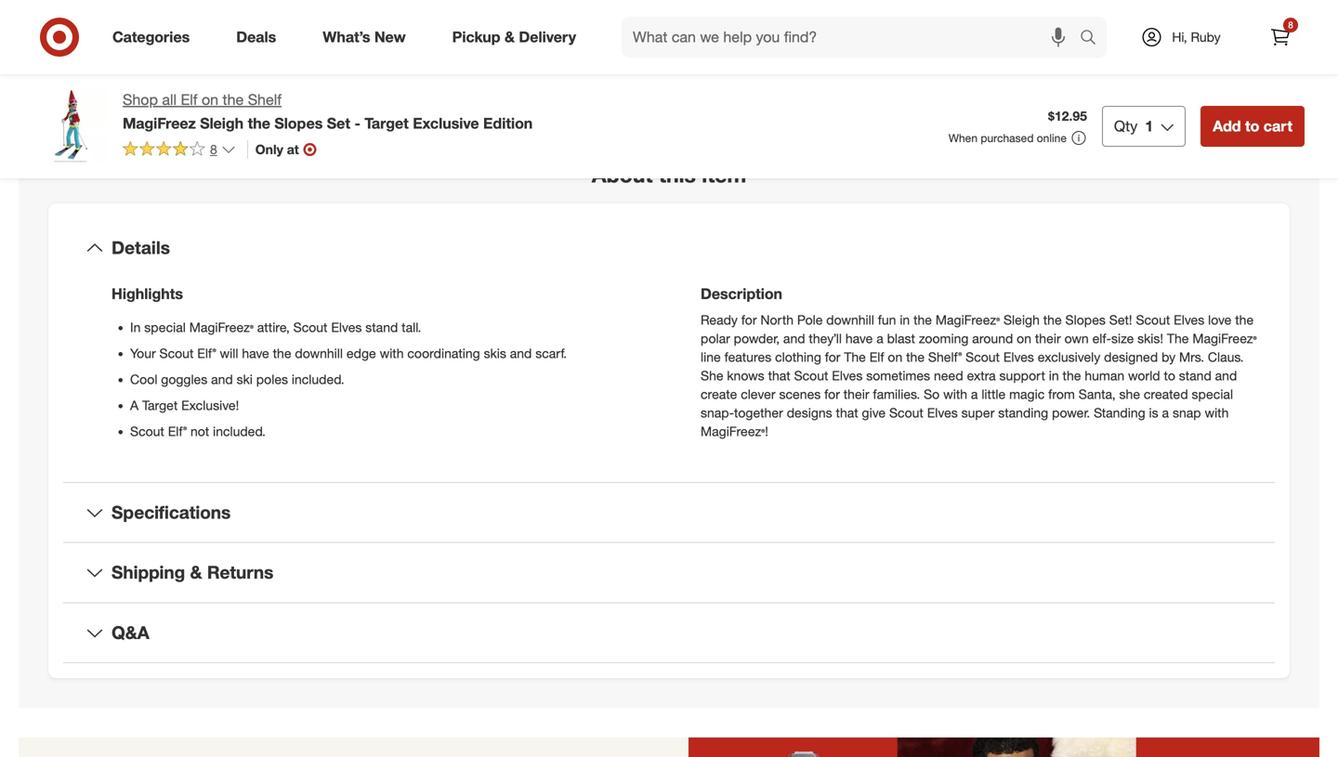 Task type: vqa. For each thing, say whether or not it's contained in the screenshot.
"powder,"
yes



Task type: describe. For each thing, give the bounding box(es) containing it.
skis!
[[1137, 331, 1163, 347]]

target inside the shop all elf on the shelf magifreez sleigh the slopes set - target exclusive edition
[[365, 114, 409, 132]]

0 horizontal spatial have
[[242, 345, 269, 362]]

the down the shelf
[[248, 114, 270, 132]]

1 horizontal spatial 8 link
[[1260, 17, 1301, 58]]

online
[[1037, 131, 1067, 145]]

knows
[[727, 368, 764, 384]]

at
[[287, 141, 299, 157]]

search
[[1071, 30, 1116, 48]]

standing
[[1094, 405, 1145, 421]]

elves up your scout elf® will have the downhill edge with coordinating skis and scarf.
[[331, 319, 362, 336]]

the inside elf magifreez sleigh the slopes set - target exclusive edition
[[518, 3, 534, 16]]

2 vertical spatial a
[[1162, 405, 1169, 421]]

0 vertical spatial advertisement region
[[691, 11, 1305, 82]]

edge
[[346, 345, 376, 362]]

attire,
[[257, 319, 290, 336]]

scout right attire,
[[293, 319, 327, 336]]

1 horizontal spatial magifreez®
[[936, 312, 1000, 328]]

north
[[760, 312, 794, 328]]

show more images
[[276, 88, 404, 106]]

image gallery element
[[33, 0, 647, 117]]

and left ski
[[211, 372, 233, 388]]

size
[[1111, 331, 1134, 347]]

will
[[220, 345, 238, 362]]

the right love
[[1235, 312, 1254, 328]]

1 vertical spatial 8
[[210, 141, 217, 157]]

pickup & delivery
[[452, 28, 576, 46]]

pole
[[797, 312, 823, 328]]

need
[[934, 368, 963, 384]]

hi,
[[1172, 29, 1187, 45]]

ready
[[701, 312, 738, 328]]

all
[[162, 91, 177, 109]]

0 horizontal spatial included.
[[213, 424, 266, 440]]

super
[[961, 405, 995, 421]]

features
[[724, 349, 771, 365]]

2 vertical spatial target
[[142, 398, 178, 414]]

mrs.
[[1179, 349, 1204, 365]]

scout up skis!
[[1136, 312, 1170, 328]]

1 vertical spatial in
[[1049, 368, 1059, 384]]

power.
[[1052, 405, 1090, 421]]

hi, ruby
[[1172, 29, 1221, 45]]

1 vertical spatial elf®
[[168, 424, 187, 440]]

$12.95
[[1048, 108, 1087, 124]]

2 vertical spatial for
[[824, 386, 840, 403]]

0 vertical spatial with
[[380, 345, 404, 362]]

skis
[[484, 345, 506, 362]]

0 vertical spatial for
[[741, 312, 757, 328]]

when purchased online
[[949, 131, 1067, 145]]

poles
[[256, 372, 288, 388]]

elves left love
[[1174, 312, 1204, 328]]

0 horizontal spatial magifreez®
[[189, 319, 254, 336]]

0 horizontal spatial in
[[900, 312, 910, 328]]

and down claus.
[[1215, 368, 1237, 384]]

exclusively
[[1038, 349, 1100, 365]]

elf inside description ready for north pole downhill fun in the magifreez® sleigh the slopes set! scout elves love the polar powder, and they'll have a blast zooming around on their own elf-size skis! the magifreez® line features clothing for the elf on the shelf® scout elves exclusively designed by mrs. claus. she knows that scout elves sometimes need extra support in the human world to stand and create clever scenes for their families. so with a little magic from santa, she created special snap-together designs that give scout elves super standing power. standing is a snap with magifreez®!
[[869, 349, 884, 365]]

in
[[130, 319, 141, 336]]

description ready for north pole downhill fun in the magifreez® sleigh the slopes set! scout elves love the polar powder, and they'll have a blast zooming around on their own elf-size skis! the magifreez® line features clothing for the elf on the shelf® scout elves exclusively designed by mrs. claus. she knows that scout elves sometimes need extra support in the human world to stand and create clever scenes for their families. so with a little magic from santa, she created special snap-together designs that give scout elves super standing power. standing is a snap with magifreez®!
[[701, 285, 1257, 440]]

& for pickup
[[505, 28, 515, 46]]

together
[[734, 405, 783, 421]]

set inside elf magifreez sleigh the slopes set - target exclusive edition
[[574, 3, 591, 16]]

0 horizontal spatial the
[[844, 349, 866, 365]]

q&a
[[112, 622, 149, 643]]

designs
[[787, 405, 832, 421]]

scout up extra
[[966, 349, 1000, 365]]

add to cart
[[1213, 117, 1292, 135]]

your
[[130, 345, 156, 362]]

What can we help you find? suggestions appear below search field
[[622, 17, 1084, 58]]

sleigh inside elf magifreez sleigh the slopes set - target exclusive edition
[[484, 3, 515, 16]]

and right skis
[[510, 345, 532, 362]]

extra
[[967, 368, 996, 384]]

blast
[[887, 331, 915, 347]]

- inside elf magifreez sleigh the slopes set - target exclusive edition
[[594, 3, 599, 16]]

create
[[701, 386, 737, 403]]

only at
[[255, 141, 299, 157]]

and up clothing
[[783, 331, 805, 347]]

1 vertical spatial 8 link
[[123, 140, 236, 162]]

search button
[[1071, 17, 1116, 61]]

set inside the shop all elf on the shelf magifreez sleigh the slopes set - target exclusive edition
[[327, 114, 350, 132]]

she
[[701, 368, 723, 384]]

about this item
[[592, 162, 746, 188]]

scarf.
[[535, 345, 567, 362]]

item
[[702, 162, 746, 188]]

slopes inside elf magifreez sleigh the slopes set - target exclusive edition
[[537, 3, 571, 16]]

by
[[1162, 349, 1176, 365]]

coordinating
[[407, 345, 480, 362]]

elves up support
[[1003, 349, 1034, 365]]

set!
[[1109, 312, 1132, 328]]

around
[[972, 331, 1013, 347]]

qty 1
[[1114, 117, 1153, 135]]

specifications button
[[63, 483, 1275, 542]]

the up zooming
[[913, 312, 932, 328]]

magifreez inside elf magifreez sleigh the slopes set - target exclusive edition
[[429, 3, 481, 16]]

the left the shelf
[[223, 91, 244, 109]]

from
[[1048, 386, 1075, 403]]

image of magifreez sleigh the slopes set - target exclusive edition image
[[33, 89, 108, 164]]

shop
[[123, 91, 158, 109]]

to inside button
[[1245, 117, 1259, 135]]

0 vertical spatial a
[[876, 331, 883, 347]]

cool
[[130, 372, 157, 388]]

categories
[[112, 28, 190, 46]]

2 horizontal spatial on
[[1017, 331, 1031, 347]]

add to cart button
[[1201, 106, 1305, 147]]

1 vertical spatial that
[[836, 405, 858, 421]]

sleigh inside the shop all elf on the shelf magifreez sleigh the slopes set - target exclusive edition
[[200, 114, 244, 132]]

1 vertical spatial for
[[825, 349, 840, 365]]

1 horizontal spatial on
[[888, 349, 902, 365]]

delivery
[[519, 28, 576, 46]]

1 vertical spatial with
[[943, 386, 967, 403]]

have inside description ready for north pole downhill fun in the magifreez® sleigh the slopes set! scout elves love the polar powder, and they'll have a blast zooming around on their own elf-size skis! the magifreez® line features clothing for the elf on the shelf® scout elves exclusively designed by mrs. claus. she knows that scout elves sometimes need extra support in the human world to stand and create clever scenes for their families. so with a little magic from santa, she created special snap-together designs that give scout elves super standing power. standing is a snap with magifreez®!
[[845, 331, 873, 347]]

edition inside elf magifreez sleigh the slopes set - target exclusive edition
[[460, 17, 495, 31]]

a target exclusive!
[[130, 398, 239, 414]]



Task type: locate. For each thing, give the bounding box(es) containing it.
the down exclusively
[[1063, 368, 1081, 384]]

1 vertical spatial slopes
[[274, 114, 323, 132]]

exclusive right new
[[411, 17, 457, 31]]

created
[[1144, 386, 1188, 403]]

magifreez down "all"
[[123, 114, 196, 132]]

1 horizontal spatial have
[[845, 331, 873, 347]]

shipping & returns
[[112, 562, 274, 583]]

sometimes
[[866, 368, 930, 384]]

magifreez sleigh the slopes set - target exclusive edition, 5 of 8 image
[[33, 0, 333, 62]]

ruby
[[1191, 29, 1221, 45]]

- up the pickup & delivery link
[[594, 3, 599, 16]]

0 vertical spatial slopes
[[537, 3, 571, 16]]

1 vertical spatial special
[[1192, 386, 1233, 403]]

have right they'll
[[845, 331, 873, 347]]

clothing
[[775, 349, 821, 365]]

set down show more images
[[327, 114, 350, 132]]

downhill
[[826, 312, 874, 328], [295, 345, 343, 362]]

1 horizontal spatial elf
[[413, 3, 426, 16]]

scout up scenes
[[794, 368, 828, 384]]

1 horizontal spatial magifreez
[[429, 3, 481, 16]]

support
[[999, 368, 1045, 384]]

0 vertical spatial edition
[[460, 17, 495, 31]]

that left 'give'
[[836, 405, 858, 421]]

0 horizontal spatial their
[[843, 386, 869, 403]]

1 horizontal spatial included.
[[292, 372, 344, 388]]

1 horizontal spatial to
[[1245, 117, 1259, 135]]

target
[[377, 17, 408, 31], [365, 114, 409, 132], [142, 398, 178, 414]]

1 vertical spatial magifreez
[[123, 114, 196, 132]]

& right the pickup
[[505, 28, 515, 46]]

the down "in special magifreez® attire, scout elves stand tall."
[[273, 345, 291, 362]]

included. down your scout elf® will have the downhill edge with coordinating skis and scarf.
[[292, 372, 344, 388]]

photo from sunny, 6 of 8 image
[[348, 0, 647, 62]]

& left returns
[[190, 562, 202, 583]]

downhill up they'll
[[826, 312, 874, 328]]

0 vertical spatial magifreez
[[429, 3, 481, 16]]

line
[[701, 349, 721, 365]]

with right edge
[[380, 345, 404, 362]]

special right in
[[144, 319, 186, 336]]

exclusive inside elf magifreez sleigh the slopes set - target exclusive edition
[[411, 17, 457, 31]]

on right around
[[1017, 331, 1031, 347]]

magifreez up the pickup
[[429, 3, 481, 16]]

2 vertical spatial elf
[[869, 349, 884, 365]]

1 horizontal spatial downhill
[[826, 312, 874, 328]]

a right is
[[1162, 405, 1169, 421]]

in special magifreez® attire, scout elves stand tall.
[[130, 319, 421, 336]]

shelf®
[[928, 349, 962, 365]]

elves
[[1174, 312, 1204, 328], [331, 319, 362, 336], [1003, 349, 1034, 365], [832, 368, 863, 384], [927, 405, 958, 421]]

0 horizontal spatial a
[[876, 331, 883, 347]]

their up exclusively
[[1035, 331, 1061, 347]]

exclusive!
[[181, 398, 239, 414]]

1 vertical spatial exclusive
[[413, 114, 479, 132]]

1 vertical spatial &
[[190, 562, 202, 583]]

0 vertical spatial in
[[900, 312, 910, 328]]

santa,
[[1079, 386, 1116, 403]]

1 horizontal spatial &
[[505, 28, 515, 46]]

2 vertical spatial sleigh
[[1003, 312, 1040, 328]]

8
[[1288, 19, 1293, 31], [210, 141, 217, 157]]

tall.
[[402, 319, 421, 336]]

new
[[374, 28, 406, 46]]

1 vertical spatial target
[[365, 114, 409, 132]]

world
[[1128, 368, 1160, 384]]

highlights
[[112, 285, 183, 303]]

that
[[768, 368, 790, 384], [836, 405, 858, 421]]

2 vertical spatial slopes
[[1065, 312, 1106, 328]]

pickup
[[452, 28, 500, 46]]

- down show more images
[[354, 114, 360, 132]]

elf up sometimes
[[869, 349, 884, 365]]

for up designs
[[824, 386, 840, 403]]

1 vertical spatial the
[[844, 349, 866, 365]]

only
[[255, 141, 283, 157]]

what's
[[323, 28, 370, 46]]

elf® left not
[[168, 424, 187, 440]]

0 vertical spatial included.
[[292, 372, 344, 388]]

target right what's at the left
[[377, 17, 408, 31]]

your scout elf® will have the downhill edge with coordinating skis and scarf.
[[130, 345, 567, 362]]

elf inside elf magifreez sleigh the slopes set - target exclusive edition
[[413, 3, 426, 16]]

what's new link
[[307, 17, 429, 58]]

to inside description ready for north pole downhill fun in the magifreez® sleigh the slopes set! scout elves love the polar powder, and they'll have a blast zooming around on their own elf-size skis! the magifreez® line features clothing for the elf on the shelf® scout elves exclusively designed by mrs. claus. she knows that scout elves sometimes need extra support in the human world to stand and create clever scenes for their families. so with a little magic from santa, she created special snap-together designs that give scout elves super standing power. standing is a snap with magifreez®!
[[1164, 368, 1175, 384]]

& inside dropdown button
[[190, 562, 202, 583]]

on
[[202, 91, 218, 109], [1017, 331, 1031, 347], [888, 349, 902, 365]]

1 horizontal spatial their
[[1035, 331, 1061, 347]]

1 horizontal spatial 8
[[1288, 19, 1293, 31]]

polar
[[701, 331, 730, 347]]

elf right "all"
[[181, 91, 198, 109]]

0 vertical spatial set
[[574, 3, 591, 16]]

1 horizontal spatial the
[[1167, 331, 1189, 347]]

scout down a
[[130, 424, 164, 440]]

standing
[[998, 405, 1048, 421]]

& for shipping
[[190, 562, 202, 583]]

0 horizontal spatial stand
[[365, 319, 398, 336]]

deals link
[[220, 17, 299, 58]]

q&a button
[[63, 603, 1275, 663]]

cool goggles and ski poles included.
[[130, 372, 344, 388]]

0 vertical spatial their
[[1035, 331, 1061, 347]]

0 horizontal spatial that
[[768, 368, 790, 384]]

description
[[701, 285, 782, 303]]

0 horizontal spatial magifreez
[[123, 114, 196, 132]]

0 vertical spatial downhill
[[826, 312, 874, 328]]

a
[[130, 398, 139, 414]]

1 horizontal spatial in
[[1049, 368, 1059, 384]]

magic
[[1009, 386, 1045, 403]]

that down clothing
[[768, 368, 790, 384]]

in up from
[[1049, 368, 1059, 384]]

0 vertical spatial elf®
[[197, 345, 216, 362]]

add
[[1213, 117, 1241, 135]]

- inside the shop all elf on the shelf magifreez sleigh the slopes set - target exclusive edition
[[354, 114, 360, 132]]

magifreez inside the shop all elf on the shelf magifreez sleigh the slopes set - target exclusive edition
[[123, 114, 196, 132]]

they'll
[[809, 331, 842, 347]]

sleigh
[[484, 3, 515, 16], [200, 114, 244, 132], [1003, 312, 1040, 328]]

scenes
[[779, 386, 821, 403]]

show
[[276, 88, 313, 106]]

shipping & returns button
[[63, 543, 1275, 602]]

0 vertical spatial -
[[594, 3, 599, 16]]

8 link down "all"
[[123, 140, 236, 162]]

2 horizontal spatial with
[[1205, 405, 1229, 421]]

1 horizontal spatial with
[[943, 386, 967, 403]]

1 vertical spatial to
[[1164, 368, 1175, 384]]

human
[[1085, 368, 1124, 384]]

elf up what's new link
[[413, 3, 426, 16]]

magifreez® up will
[[189, 319, 254, 336]]

0 vertical spatial special
[[144, 319, 186, 336]]

1 vertical spatial included.
[[213, 424, 266, 440]]

0 horizontal spatial elf®
[[168, 424, 187, 440]]

stand inside description ready for north pole downhill fun in the magifreez® sleigh the slopes set! scout elves love the polar powder, and they'll have a blast zooming around on their own elf-size skis! the magifreez® line features clothing for the elf on the shelf® scout elves exclusively designed by mrs. claus. she knows that scout elves sometimes need extra support in the human world to stand and create clever scenes for their families. so with a little magic from santa, she created special snap-together designs that give scout elves super standing power. standing is a snap with magifreez®!
[[1179, 368, 1211, 384]]

in right fun
[[900, 312, 910, 328]]

2 horizontal spatial sleigh
[[1003, 312, 1040, 328]]

8 left only
[[210, 141, 217, 157]]

snap
[[1173, 405, 1201, 421]]

for
[[741, 312, 757, 328], [825, 349, 840, 365], [824, 386, 840, 403]]

exclusive
[[411, 17, 457, 31], [413, 114, 479, 132]]

the up the pickup & delivery link
[[518, 3, 534, 16]]

shelf
[[248, 91, 282, 109]]

own
[[1064, 331, 1089, 347]]

is
[[1149, 405, 1158, 421]]

1 vertical spatial their
[[843, 386, 869, 403]]

edition inside the shop all elf on the shelf magifreez sleigh the slopes set - target exclusive edition
[[483, 114, 533, 132]]

included. down exclusive!
[[213, 424, 266, 440]]

elf magifreez sleigh the slopes set - target exclusive edition
[[377, 3, 599, 31]]

the down the blast
[[906, 349, 925, 365]]

what's new
[[323, 28, 406, 46]]

elf® left will
[[197, 345, 216, 362]]

0 horizontal spatial to
[[1164, 368, 1175, 384]]

stand left tall.
[[365, 319, 398, 336]]

0 vertical spatial to
[[1245, 117, 1259, 135]]

exclusive inside the shop all elf on the shelf magifreez sleigh the slopes set - target exclusive edition
[[413, 114, 479, 132]]

elf
[[413, 3, 426, 16], [181, 91, 198, 109], [869, 349, 884, 365]]

0 vertical spatial stand
[[365, 319, 398, 336]]

1 vertical spatial on
[[1017, 331, 1031, 347]]

downhill left edge
[[295, 345, 343, 362]]

1 horizontal spatial sleigh
[[484, 3, 515, 16]]

she
[[1119, 386, 1140, 403]]

edition
[[460, 17, 495, 31], [483, 114, 533, 132]]

ski
[[237, 372, 253, 388]]

0 horizontal spatial set
[[327, 114, 350, 132]]

0 vertical spatial on
[[202, 91, 218, 109]]

0 vertical spatial elf
[[413, 3, 426, 16]]

give
[[862, 405, 886, 421]]

0 vertical spatial sleigh
[[484, 3, 515, 16]]

1 vertical spatial elf
[[181, 91, 198, 109]]

0 vertical spatial 8
[[1288, 19, 1293, 31]]

a up super
[[971, 386, 978, 403]]

elves down "so" on the bottom right of the page
[[927, 405, 958, 421]]

magifreez® up zooming
[[936, 312, 1000, 328]]

1 horizontal spatial a
[[971, 386, 978, 403]]

downhill inside description ready for north pole downhill fun in the magifreez® sleigh the slopes set! scout elves love the polar powder, and they'll have a blast zooming around on their own elf-size skis! the magifreez® line features clothing for the elf on the shelf® scout elves exclusively designed by mrs. claus. she knows that scout elves sometimes need extra support in the human world to stand and create clever scenes for their families. so with a little magic from santa, she created special snap-together designs that give scout elves super standing power. standing is a snap with magifreez®!
[[826, 312, 874, 328]]

2 horizontal spatial magifreez®
[[1192, 331, 1257, 347]]

on inside the shop all elf on the shelf magifreez sleigh the slopes set - target exclusive edition
[[202, 91, 218, 109]]

elves down they'll
[[832, 368, 863, 384]]

advertisement region
[[691, 11, 1305, 82], [19, 738, 1319, 757]]

on up sometimes
[[888, 349, 902, 365]]

1
[[1145, 117, 1153, 135]]

8 link right ruby
[[1260, 17, 1301, 58]]

0 horizontal spatial -
[[354, 114, 360, 132]]

slopes up at
[[274, 114, 323, 132]]

sleigh inside description ready for north pole downhill fun in the magifreez® sleigh the slopes set! scout elves love the polar powder, and they'll have a blast zooming around on their own elf-size skis! the magifreez® line features clothing for the elf on the shelf® scout elves exclusively designed by mrs. claus. she knows that scout elves sometimes need extra support in the human world to stand and create clever scenes for their families. so with a little magic from santa, she created special snap-together designs that give scout elves super standing power. standing is a snap with magifreez®!
[[1003, 312, 1040, 328]]

0 horizontal spatial slopes
[[274, 114, 323, 132]]

slopes inside description ready for north pole downhill fun in the magifreez® sleigh the slopes set! scout elves love the polar powder, and they'll have a blast zooming around on their own elf-size skis! the magifreez® line features clothing for the elf on the shelf® scout elves exclusively designed by mrs. claus. she knows that scout elves sometimes need extra support in the human world to stand and create clever scenes for their families. so with a little magic from santa, she created special snap-together designs that give scout elves super standing power. standing is a snap with magifreez®!
[[1065, 312, 1106, 328]]

0 horizontal spatial with
[[380, 345, 404, 362]]

scout
[[1136, 312, 1170, 328], [293, 319, 327, 336], [159, 345, 194, 362], [966, 349, 1000, 365], [794, 368, 828, 384], [889, 405, 923, 421], [130, 424, 164, 440]]

with down need
[[943, 386, 967, 403]]

zooming
[[919, 331, 969, 347]]

with right 'snap' at right bottom
[[1205, 405, 1229, 421]]

have right will
[[242, 345, 269, 362]]

0 vertical spatial target
[[377, 17, 408, 31]]

1 vertical spatial advertisement region
[[19, 738, 1319, 757]]

0 horizontal spatial on
[[202, 91, 218, 109]]

goggles
[[161, 372, 207, 388]]

0 vertical spatial that
[[768, 368, 790, 384]]

8 link
[[1260, 17, 1301, 58], [123, 140, 236, 162]]

target down the images
[[365, 114, 409, 132]]

0 horizontal spatial 8
[[210, 141, 217, 157]]

on right "all"
[[202, 91, 218, 109]]

0 vertical spatial exclusive
[[411, 17, 457, 31]]

their
[[1035, 331, 1061, 347], [843, 386, 869, 403]]

2 horizontal spatial slopes
[[1065, 312, 1106, 328]]

1 horizontal spatial that
[[836, 405, 858, 421]]

qty
[[1114, 117, 1138, 135]]

for up powder,
[[741, 312, 757, 328]]

scout up goggles
[[159, 345, 194, 362]]

images
[[356, 88, 404, 106]]

to down the by
[[1164, 368, 1175, 384]]

to
[[1245, 117, 1259, 135], [1164, 368, 1175, 384]]

set
[[574, 3, 591, 16], [327, 114, 350, 132]]

returns
[[207, 562, 274, 583]]

special inside description ready for north pole downhill fun in the magifreez® sleigh the slopes set! scout elves love the polar powder, and they'll have a blast zooming around on their own elf-size skis! the magifreez® line features clothing for the elf on the shelf® scout elves exclusively designed by mrs. claus. she knows that scout elves sometimes need extra support in the human world to stand and create clever scenes for their families. so with a little magic from santa, she created special snap-together designs that give scout elves super standing power. standing is a snap with magifreez®!
[[1192, 386, 1233, 403]]

0 vertical spatial 8 link
[[1260, 17, 1301, 58]]

fun
[[878, 312, 896, 328]]

1 vertical spatial edition
[[483, 114, 533, 132]]

stand down 'mrs.'
[[1179, 368, 1211, 384]]

magifreez® up claus.
[[1192, 331, 1257, 347]]

1 horizontal spatial set
[[574, 3, 591, 16]]

deals
[[236, 28, 276, 46]]

for down they'll
[[825, 349, 840, 365]]

2 vertical spatial with
[[1205, 405, 1229, 421]]

1 vertical spatial set
[[327, 114, 350, 132]]

show more images button
[[264, 76, 416, 117]]

set up the delivery at top
[[574, 3, 591, 16]]

slopes up the delivery at top
[[537, 3, 571, 16]]

1 vertical spatial stand
[[1179, 368, 1211, 384]]

scout down families.
[[889, 405, 923, 421]]

scout elf® not included.
[[130, 424, 266, 440]]

0 horizontal spatial &
[[190, 562, 202, 583]]

0 horizontal spatial downhill
[[295, 345, 343, 362]]

8 right ruby
[[1288, 19, 1293, 31]]

elf inside the shop all elf on the shelf magifreez sleigh the slopes set - target exclusive edition
[[181, 91, 198, 109]]

target inside elf magifreez sleigh the slopes set - target exclusive edition
[[377, 17, 408, 31]]

snap-
[[701, 405, 734, 421]]

clever
[[741, 386, 775, 403]]

slopes up own
[[1065, 312, 1106, 328]]

a down fun
[[876, 331, 883, 347]]

slopes inside the shop all elf on the shelf magifreez sleigh the slopes set - target exclusive edition
[[274, 114, 323, 132]]

families.
[[873, 386, 920, 403]]

1 horizontal spatial stand
[[1179, 368, 1211, 384]]

claus.
[[1208, 349, 1244, 365]]

special up 'snap' at right bottom
[[1192, 386, 1233, 403]]

2 vertical spatial on
[[888, 349, 902, 365]]

categories link
[[97, 17, 213, 58]]

0 horizontal spatial sleigh
[[200, 114, 244, 132]]

the up exclusively
[[1043, 312, 1062, 328]]

1 horizontal spatial slopes
[[537, 3, 571, 16]]

love
[[1208, 312, 1232, 328]]

their up 'give'
[[843, 386, 869, 403]]

slopes
[[537, 3, 571, 16], [274, 114, 323, 132], [1065, 312, 1106, 328]]

exclusive down the pickup
[[413, 114, 479, 132]]

to right add
[[1245, 117, 1259, 135]]

target right a
[[142, 398, 178, 414]]

elf-
[[1092, 331, 1111, 347]]

1 vertical spatial downhill
[[295, 345, 343, 362]]

0 horizontal spatial special
[[144, 319, 186, 336]]

little
[[982, 386, 1006, 403]]



